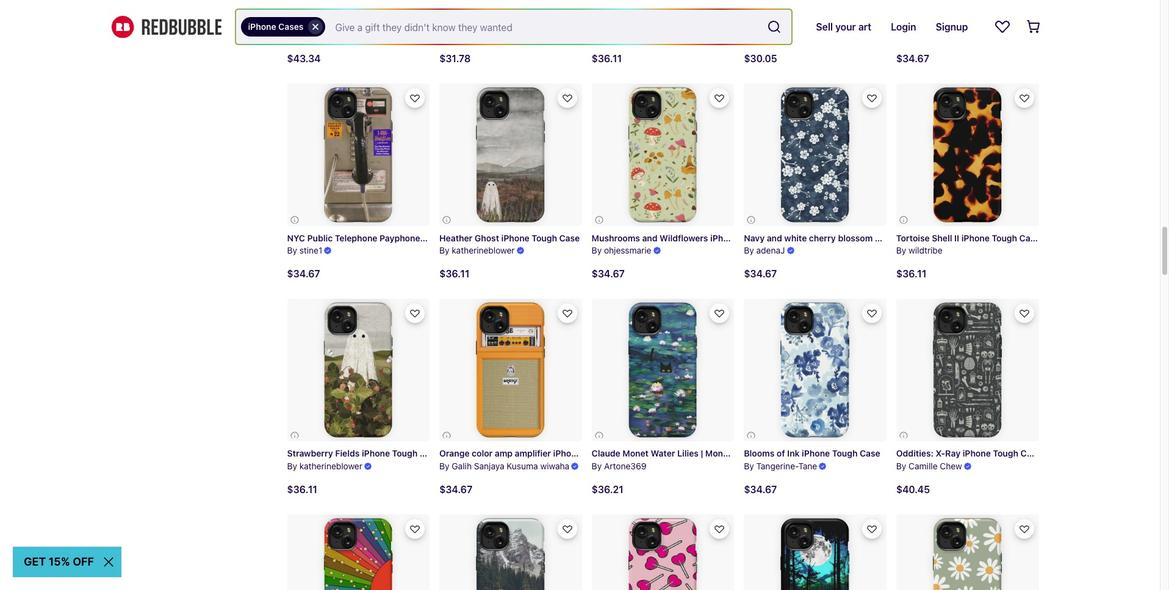 Task type: vqa. For each thing, say whether or not it's contained in the screenshot.
the left the By katherineblower
yes



Task type: describe. For each thing, give the bounding box(es) containing it.
greek
[[439, 17, 464, 28]]

by for garland of stars, teal ocean iphone tough case
[[896, 30, 907, 40]]

$34.67 for adenaj
[[744, 269, 777, 280]]

by ohjessmarie
[[592, 246, 652, 256]]

kusuma
[[507, 461, 538, 472]]

nyc public telephone payphone iphone tough case
[[287, 233, 501, 243]]

bigfoot moon iphone tough case image
[[744, 515, 887, 591]]

iphone up wildtribe
[[908, 233, 936, 243]]

by nikury
[[287, 30, 324, 40]]

case inside greek statue wearing hoodie iphone tough case by shop4fun
[[620, 17, 640, 28]]

iphone right fields
[[362, 449, 390, 459]]

navy and white cherry blossom pattern iphone tough case
[[744, 233, 986, 243]]

adenaj
[[757, 246, 785, 256]]

heather ghost iphone tough case
[[439, 233, 580, 243]]

iPhone Cases field
[[236, 10, 792, 44]]

design
[[592, 17, 620, 28]]

sanjaya
[[474, 461, 504, 472]]

nikury
[[300, 30, 324, 40]]

$34.67 for ohjessmarie
[[592, 269, 625, 280]]

tortoise shell ii iphone tough case by wildtribe
[[896, 233, 1040, 256]]

strawberry
[[287, 449, 333, 459]]

ohjessmarie
[[604, 246, 652, 256]]

hoodie
[[530, 17, 560, 28]]

artone369
[[604, 461, 647, 472]]

ocean
[[984, 17, 1009, 28]]

-
[[636, 17, 640, 28]]

iphone cases button
[[241, 17, 326, 37]]

navy
[[744, 233, 765, 243]]

blooms of ink iphone tough case
[[744, 449, 881, 459]]

stine1
[[300, 246, 322, 256]]

by vapinx
[[896, 30, 936, 40]]

katherineblower for ghost
[[452, 246, 515, 256]]

nikury
[[366, 17, 393, 28]]

nefos
[[757, 30, 778, 40]]

blooms
[[744, 449, 775, 459]]

amp
[[495, 449, 513, 459]]

orange color amp amplifier iphone tough case
[[439, 449, 632, 459]]

claude monet water lilies | monet waterlily cat prints iphone tough case image
[[592, 299, 734, 442]]

iphone up nefos
[[778, 17, 806, 28]]

fernandez
[[633, 30, 675, 40]]

by inside greek statue wearing hoodie iphone tough case by shop4fun
[[439, 30, 450, 40]]

by for navy and white cherry blossom pattern iphone tough case
[[744, 246, 754, 256]]

by down design
[[592, 30, 602, 40]]

33
[[622, 17, 633, 28]]

mushrooms
[[592, 233, 640, 243]]

oddities: x-ray iphone tough case image
[[896, 299, 1039, 442]]

feline
[[287, 17, 312, 28]]

shell
[[932, 233, 952, 243]]

iphone inside iphone cases 'button'
[[248, 21, 276, 32]]

by adenaj
[[744, 246, 785, 256]]

by katherineblower for heather
[[439, 246, 515, 256]]

$36.21
[[592, 484, 624, 495]]

ghost
[[475, 233, 499, 243]]

02
[[348, 17, 359, 28]]

$34.67 for galih
[[439, 484, 473, 495]]

tane
[[799, 461, 817, 472]]

by katherineblower for strawberry
[[287, 461, 363, 472]]

by for feline familiar 02 | nikury iphone tough case
[[287, 30, 297, 40]]

greek statue wearing hoodie iphone tough case by shop4fun
[[439, 17, 640, 40]]

statue
[[466, 17, 492, 28]]

camille
[[909, 461, 938, 472]]

familiar
[[314, 17, 346, 28]]

by galih sanjaya kusuma wiwaha
[[439, 461, 570, 472]]

iphone right payphone on the left top of the page
[[422, 233, 451, 243]]

oddities:
[[896, 449, 934, 459]]

tough inside the tortoise shell ii iphone tough case by wildtribe
[[992, 233, 1017, 243]]

by for blooms of ink iphone tough case
[[744, 461, 754, 472]]

iphone right ray
[[963, 449, 991, 459]]

vapinx
[[909, 30, 936, 40]]

feline familiar 02 | nikury iphone tough case
[[287, 17, 473, 28]]

by for nyc public telephone payphone iphone tough case
[[287, 246, 297, 256]]

by up $36.21
[[592, 461, 602, 472]]

oddities: x-ray iphone tough case
[[896, 449, 1041, 459]]

cases
[[278, 21, 304, 32]]

tangerine-
[[757, 461, 799, 472]]

$36.11 down davida
[[592, 53, 622, 64]]

iphone right pigeons
[[695, 17, 723, 28]]

iphone inside the tortoise shell ii iphone tough case by wildtribe
[[962, 233, 990, 243]]

strawberry fields iphone tough case
[[287, 449, 440, 459]]

iphone right ocean
[[1012, 17, 1040, 28]]

garland
[[896, 17, 929, 28]]

garland of stars, teal ocean iphone tough case
[[896, 17, 1090, 28]]

blossom
[[838, 233, 873, 243]]

white
[[785, 233, 807, 243]]

shop4fun
[[452, 30, 489, 40]]

stars,
[[941, 17, 965, 28]]

by stine1
[[287, 246, 322, 256]]



Task type: locate. For each thing, give the bounding box(es) containing it.
iphone left design
[[562, 17, 590, 28]]

cassete iphone tough case
[[744, 17, 857, 28]]

iphone
[[395, 17, 423, 28], [562, 17, 590, 28], [778, 17, 806, 28], [695, 17, 723, 28], [1012, 17, 1040, 28], [248, 21, 276, 32], [422, 233, 451, 243], [501, 233, 530, 243], [908, 233, 936, 243], [710, 233, 739, 243], [962, 233, 990, 243], [362, 449, 390, 459], [553, 449, 581, 459], [802, 449, 830, 459], [963, 449, 991, 459]]

strawberry fields iphone tough case image
[[287, 299, 430, 442]]

by for strawberry fields iphone tough case
[[287, 461, 297, 472]]

ray
[[945, 449, 961, 459]]

and up ohjessmarie
[[642, 233, 658, 243]]

$34.67 down by vapinx
[[896, 53, 930, 64]]

of for garland
[[931, 17, 939, 28]]

case inside the tortoise shell ii iphone tough case by wildtribe
[[1020, 233, 1040, 243]]

1 vertical spatial of
[[777, 449, 785, 459]]

0 vertical spatial katherineblower
[[452, 246, 515, 256]]

mountain rapids iphone tough case image
[[439, 515, 582, 591]]

nyc
[[287, 233, 305, 243]]

by down cassete
[[744, 30, 754, 40]]

by down blooms
[[744, 461, 754, 472]]

of left ink
[[777, 449, 785, 459]]

0 horizontal spatial of
[[777, 449, 785, 459]]

wearing
[[494, 17, 528, 28]]

iphone right ghost
[[501, 233, 530, 243]]

cassete
[[744, 17, 776, 28]]

$36.11
[[592, 53, 622, 64], [896, 269, 927, 280], [439, 269, 470, 280], [287, 484, 317, 495]]

by for mushrooms and wildflowers iphone tough case
[[592, 246, 602, 256]]

navy and white cherry blossom pattern iphone tough case image
[[744, 84, 887, 226]]

by down strawberry
[[287, 461, 297, 472]]

by down mushrooms
[[592, 246, 602, 256]]

$36.11 for heather ghost iphone tough case
[[439, 269, 470, 280]]

$36.11 for tortoise shell ii iphone tough case
[[896, 269, 927, 280]]

$40.45
[[896, 485, 930, 495]]

|
[[361, 17, 364, 28]]

fields
[[335, 449, 360, 459]]

iphone cases
[[248, 21, 304, 32]]

tough inside greek statue wearing hoodie iphone tough case by shop4fun
[[592, 17, 618, 28]]

0 vertical spatial of
[[931, 17, 939, 28]]

1 horizontal spatial and
[[767, 233, 782, 243]]

and for by adenaj
[[767, 233, 782, 243]]

by tangerine-tane
[[744, 461, 817, 472]]

2 and from the left
[[642, 233, 658, 243]]

orange color amp amplifier iphone tough case image
[[439, 299, 582, 442]]

1 horizontal spatial by katherineblower
[[439, 246, 515, 256]]

case
[[453, 17, 473, 28], [620, 17, 640, 28], [836, 17, 857, 28], [753, 17, 773, 28], [1069, 17, 1090, 28], [480, 233, 501, 243], [559, 233, 580, 243], [965, 233, 986, 243], [768, 233, 789, 243], [1020, 233, 1040, 243], [420, 449, 440, 459], [611, 449, 632, 459], [860, 449, 881, 459], [1021, 449, 1041, 459]]

and up adenaj
[[767, 233, 782, 243]]

mushrooms and wildflowers iphone tough case
[[592, 233, 789, 243]]

iphone up the wiwaha
[[553, 449, 581, 459]]

of
[[931, 17, 939, 28], [777, 449, 785, 459]]

heather
[[439, 233, 473, 243]]

tortoise shell ii iphone tough case image
[[896, 84, 1039, 226]]

by nefos
[[744, 30, 778, 40]]

rainbow 70s sun iphone tough case image
[[287, 515, 430, 591]]

payphone
[[380, 233, 420, 243]]

katherineblower
[[452, 246, 515, 256], [300, 461, 363, 472]]

$43.34
[[287, 53, 321, 64]]

$36.11 down heather
[[439, 269, 470, 280]]

x-
[[936, 449, 945, 459]]

chew
[[940, 461, 962, 472]]

$34.67 for stine1
[[287, 269, 320, 280]]

katherineblower down ghost
[[452, 246, 515, 256]]

$36.11 for strawberry fields iphone tough case
[[287, 484, 317, 495]]

by katherineblower
[[439, 246, 515, 256], [287, 461, 363, 472]]

by artone369
[[592, 461, 647, 472]]

of up vapinx
[[931, 17, 939, 28]]

$34.67 down "by adenaj"
[[744, 269, 777, 280]]

$31.78
[[439, 53, 471, 64]]

0 horizontal spatial and
[[642, 233, 658, 243]]

galih
[[452, 461, 472, 472]]

1 horizontal spatial katherineblower
[[452, 246, 515, 256]]

$34.67 down by ohjessmarie
[[592, 269, 625, 280]]

iphone inside greek statue wearing hoodie iphone tough case by shop4fun
[[562, 17, 590, 28]]

cherry
[[809, 233, 836, 243]]

amplifier
[[515, 449, 551, 459]]

❤ lovepops ❤ iphone tough case image
[[592, 515, 734, 591]]

by for orange color amp amplifier iphone tough case
[[439, 461, 450, 472]]

wildflowers
[[660, 233, 708, 243]]

$30.05
[[744, 53, 777, 64]]

katherineblower down fields
[[300, 461, 363, 472]]

iphone left navy
[[710, 233, 739, 243]]

1 horizontal spatial of
[[931, 17, 939, 28]]

pigeons
[[660, 17, 692, 28]]

blooms of ink iphone tough case image
[[744, 299, 887, 442]]

mushrooms and wildflowers iphone tough case image
[[592, 84, 734, 226]]

by down greek
[[439, 30, 450, 40]]

1 and from the left
[[767, 233, 782, 243]]

redbubble logo image
[[111, 16, 221, 38]]

0 horizontal spatial katherineblower
[[300, 461, 363, 472]]

and for by ohjessmarie
[[642, 233, 658, 243]]

wildtribe
[[909, 246, 943, 256]]

heather ghost iphone tough case image
[[439, 84, 582, 226]]

nyc public telephone payphone iphone tough case image
[[287, 84, 430, 226]]

iphone up tane
[[802, 449, 830, 459]]

davida
[[604, 30, 631, 40]]

spring daisies floral retro pattern on sage green iphone tough case image
[[896, 515, 1039, 591]]

by down navy
[[744, 246, 754, 256]]

iphone right ii
[[962, 233, 990, 243]]

color
[[472, 449, 493, 459]]

tortoise
[[896, 233, 930, 243]]

by for oddities: x-ray iphone tough case
[[896, 461, 907, 472]]

ii
[[955, 233, 960, 243]]

$34.67 down by stine1
[[287, 269, 320, 280]]

$36.11 down strawberry
[[287, 484, 317, 495]]

by katherineblower down strawberry
[[287, 461, 363, 472]]

$34.67
[[896, 53, 930, 64], [287, 269, 320, 280], [744, 269, 777, 280], [592, 269, 625, 280], [439, 484, 473, 495], [744, 484, 777, 495]]

by katherineblower down ghost
[[439, 246, 515, 256]]

1 vertical spatial by katherineblower
[[287, 461, 363, 472]]

iphone right nikury
[[395, 17, 423, 28]]

by down orange
[[439, 461, 450, 472]]

pattern
[[875, 233, 905, 243]]

by down 'pattern'
[[896, 246, 907, 256]]

0 horizontal spatial by katherineblower
[[287, 461, 363, 472]]

iphone left "cases"
[[248, 21, 276, 32]]

by down feline
[[287, 30, 297, 40]]

by camille chew
[[896, 461, 962, 472]]

by davida fernandez
[[592, 30, 675, 40]]

the
[[642, 17, 657, 28]]

wiwaha
[[540, 461, 570, 472]]

and
[[767, 233, 782, 243], [642, 233, 658, 243]]

ink
[[787, 449, 800, 459]]

$34.67 down tangerine- on the right bottom
[[744, 484, 777, 495]]

by down nyc
[[287, 246, 297, 256]]

telephone
[[335, 233, 377, 243]]

design 33 - the pigeons iphone tough case
[[592, 17, 773, 28]]

by down heather
[[439, 246, 450, 256]]

teal
[[967, 17, 982, 28]]

0 vertical spatial by katherineblower
[[439, 246, 515, 256]]

katherineblower for fields
[[300, 461, 363, 472]]

of for blooms
[[777, 449, 785, 459]]

by for heather ghost iphone tough case
[[439, 246, 450, 256]]

1 vertical spatial katherineblower
[[300, 461, 363, 472]]

$34.67 for vapinx
[[896, 53, 930, 64]]

$36.11 down wildtribe
[[896, 269, 927, 280]]

tough
[[425, 17, 451, 28], [592, 17, 618, 28], [809, 17, 834, 28], [725, 17, 750, 28], [1042, 17, 1067, 28], [453, 233, 478, 243], [532, 233, 557, 243], [938, 233, 963, 243], [741, 233, 766, 243], [992, 233, 1017, 243], [392, 449, 418, 459], [584, 449, 609, 459], [832, 449, 858, 459], [993, 449, 1019, 459]]

Search term search field
[[326, 10, 763, 44]]

public
[[307, 233, 333, 243]]

by inside the tortoise shell ii iphone tough case by wildtribe
[[896, 246, 907, 256]]

by down oddities:
[[896, 461, 907, 472]]

orange
[[439, 449, 470, 459]]

$34.67 for tangerine-
[[744, 484, 777, 495]]

by for cassete iphone tough case
[[744, 30, 754, 40]]

by down garland
[[896, 30, 907, 40]]

$34.67 down galih
[[439, 484, 473, 495]]



